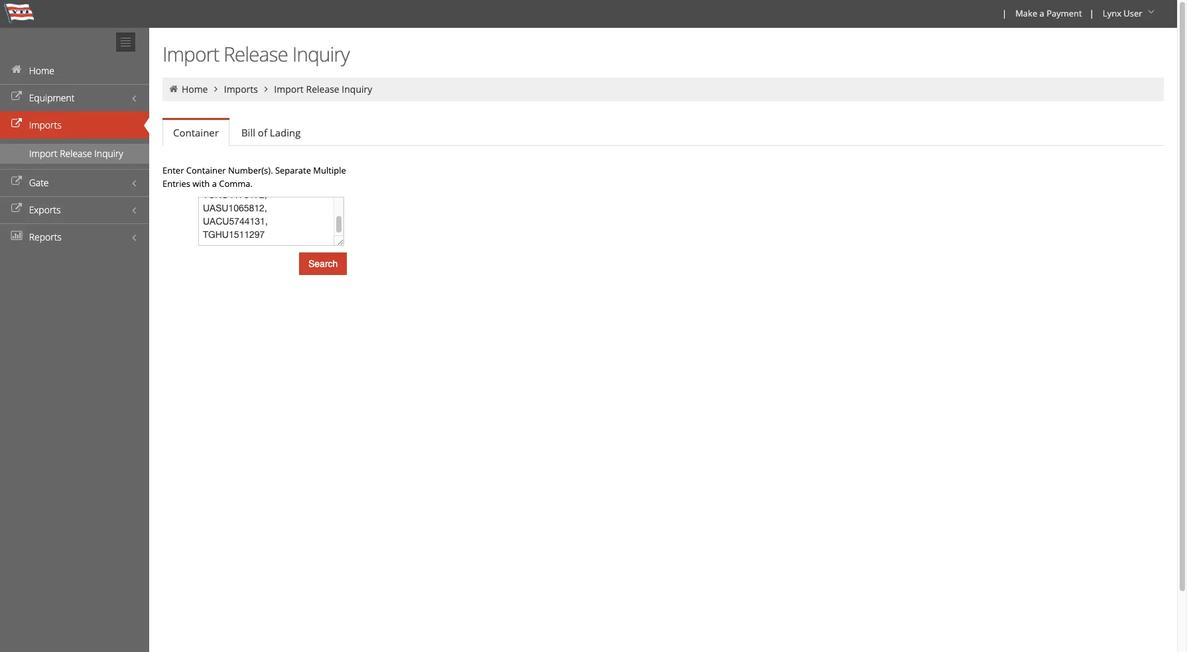 Task type: describe. For each thing, give the bounding box(es) containing it.
exports
[[29, 204, 61, 216]]

angle right image
[[210, 84, 222, 94]]

1 | from the left
[[1003, 7, 1007, 19]]

enter
[[163, 165, 184, 177]]

of
[[258, 126, 267, 139]]

home image
[[10, 65, 23, 74]]

external link image
[[10, 119, 23, 129]]

1 horizontal spatial home link
[[182, 83, 208, 96]]

bill
[[241, 126, 255, 139]]

lading
[[270, 126, 301, 139]]

1 horizontal spatial a
[[1040, 7, 1045, 19]]

bill of lading
[[241, 126, 301, 139]]

2 | from the left
[[1090, 7, 1095, 19]]

enter container number(s).  separate multiple entries with a comma.
[[163, 165, 346, 190]]

angle down image
[[1145, 7, 1159, 17]]

external link image for exports
[[10, 204, 23, 214]]

search button
[[299, 253, 347, 275]]

container link
[[163, 120, 230, 146]]

gate link
[[0, 169, 149, 196]]

user
[[1124, 7, 1143, 19]]

make
[[1016, 7, 1038, 19]]

1 horizontal spatial import
[[163, 40, 219, 68]]

release for topmost import release inquiry 'link'
[[306, 83, 340, 96]]

lynx
[[1103, 7, 1122, 19]]

multiple
[[313, 165, 346, 177]]

comma.
[[219, 178, 253, 190]]

search
[[309, 259, 338, 269]]

0 horizontal spatial home link
[[0, 57, 149, 84]]

with
[[193, 178, 210, 190]]

1 horizontal spatial imports
[[224, 83, 258, 96]]

reports link
[[0, 224, 149, 251]]

bill of lading link
[[231, 119, 311, 146]]

0 vertical spatial import release inquiry
[[163, 40, 350, 68]]

2 vertical spatial inquiry
[[94, 147, 123, 160]]

gate
[[29, 177, 49, 189]]

container inside enter container number(s).  separate multiple entries with a comma.
[[186, 165, 226, 177]]

0 vertical spatial import release inquiry link
[[274, 83, 372, 96]]

0 vertical spatial release
[[224, 40, 288, 68]]

home image
[[168, 84, 179, 94]]

external link image for equipment
[[10, 92, 23, 102]]



Task type: vqa. For each thing, say whether or not it's contained in the screenshot.
Equipment
yes



Task type: locate. For each thing, give the bounding box(es) containing it.
1 vertical spatial external link image
[[10, 177, 23, 186]]

bar chart image
[[10, 232, 23, 241]]

equipment link
[[0, 84, 149, 111]]

1 vertical spatial import release inquiry link
[[0, 144, 149, 164]]

import release inquiry up angle right icon
[[163, 40, 350, 68]]

1 vertical spatial imports
[[29, 119, 62, 131]]

imports left angle right icon
[[224, 83, 258, 96]]

2 vertical spatial import
[[29, 147, 57, 160]]

0 horizontal spatial import release inquiry link
[[0, 144, 149, 164]]

imports link down equipment
[[0, 111, 149, 139]]

import up home image
[[163, 40, 219, 68]]

0 vertical spatial imports link
[[224, 83, 258, 96]]

release inside 'link'
[[60, 147, 92, 160]]

1 vertical spatial import release inquiry
[[274, 83, 372, 96]]

external link image
[[10, 92, 23, 102], [10, 177, 23, 186], [10, 204, 23, 214]]

make a payment
[[1016, 7, 1083, 19]]

1 vertical spatial imports link
[[0, 111, 149, 139]]

1 vertical spatial a
[[212, 178, 217, 190]]

import up "gate" in the left top of the page
[[29, 147, 57, 160]]

container up 'enter'
[[173, 126, 219, 139]]

|
[[1003, 7, 1007, 19], [1090, 7, 1095, 19]]

0 vertical spatial inquiry
[[292, 40, 350, 68]]

0 vertical spatial container
[[173, 126, 219, 139]]

2 vertical spatial release
[[60, 147, 92, 160]]

2 external link image from the top
[[10, 177, 23, 186]]

lynx user link
[[1097, 0, 1163, 28]]

import right angle right icon
[[274, 83, 304, 96]]

home right home icon
[[29, 64, 54, 77]]

release up angle right icon
[[224, 40, 288, 68]]

home link right home image
[[182, 83, 208, 96]]

inquiry
[[292, 40, 350, 68], [342, 83, 372, 96], [94, 147, 123, 160]]

0 horizontal spatial a
[[212, 178, 217, 190]]

imports link
[[224, 83, 258, 96], [0, 111, 149, 139]]

import release inquiry link right angle right icon
[[274, 83, 372, 96]]

1 horizontal spatial |
[[1090, 7, 1095, 19]]

home right home image
[[182, 83, 208, 96]]

a
[[1040, 7, 1045, 19], [212, 178, 217, 190]]

external link image inside the exports link
[[10, 204, 23, 214]]

a inside enter container number(s).  separate multiple entries with a comma.
[[212, 178, 217, 190]]

1 horizontal spatial release
[[224, 40, 288, 68]]

import release inquiry up gate link
[[29, 147, 123, 160]]

imports link left angle right icon
[[224, 83, 258, 96]]

1 vertical spatial container
[[186, 165, 226, 177]]

import release inquiry right angle right icon
[[274, 83, 372, 96]]

a right with
[[212, 178, 217, 190]]

import release inquiry for topmost import release inquiry 'link'
[[274, 83, 372, 96]]

imports down equipment
[[29, 119, 62, 131]]

imports
[[224, 83, 258, 96], [29, 119, 62, 131]]

a right make
[[1040, 7, 1045, 19]]

release right angle right icon
[[306, 83, 340, 96]]

1 horizontal spatial home
[[182, 83, 208, 96]]

import
[[163, 40, 219, 68], [274, 83, 304, 96], [29, 147, 57, 160]]

2 vertical spatial import release inquiry
[[29, 147, 123, 160]]

0 vertical spatial imports
[[224, 83, 258, 96]]

1 vertical spatial release
[[306, 83, 340, 96]]

0 horizontal spatial imports link
[[0, 111, 149, 139]]

external link image inside equipment link
[[10, 92, 23, 102]]

import for topmost import release inquiry 'link'
[[274, 83, 304, 96]]

release for bottom import release inquiry 'link'
[[60, 147, 92, 160]]

2 vertical spatial external link image
[[10, 204, 23, 214]]

1 vertical spatial import
[[274, 83, 304, 96]]

number(s).
[[228, 165, 273, 177]]

external link image left "gate" in the left top of the page
[[10, 177, 23, 186]]

| left lynx
[[1090, 7, 1095, 19]]

0 horizontal spatial release
[[60, 147, 92, 160]]

home link up equipment
[[0, 57, 149, 84]]

0 horizontal spatial import
[[29, 147, 57, 160]]

0 vertical spatial external link image
[[10, 92, 23, 102]]

home link
[[0, 57, 149, 84], [182, 83, 208, 96]]

import release inquiry link up gate link
[[0, 144, 149, 164]]

home inside home link
[[29, 64, 54, 77]]

home
[[29, 64, 54, 77], [182, 83, 208, 96]]

import release inquiry
[[163, 40, 350, 68], [274, 83, 372, 96], [29, 147, 123, 160]]

release up gate link
[[60, 147, 92, 160]]

1 vertical spatial inquiry
[[342, 83, 372, 96]]

1 external link image from the top
[[10, 92, 23, 102]]

lynx user
[[1103, 7, 1143, 19]]

0 vertical spatial a
[[1040, 7, 1045, 19]]

payment
[[1047, 7, 1083, 19]]

reports
[[29, 231, 62, 244]]

0 horizontal spatial |
[[1003, 7, 1007, 19]]

container
[[173, 126, 219, 139], [186, 165, 226, 177]]

import inside 'link'
[[29, 147, 57, 160]]

external link image inside gate link
[[10, 177, 23, 186]]

| left make
[[1003, 7, 1007, 19]]

0 vertical spatial import
[[163, 40, 219, 68]]

3 external link image from the top
[[10, 204, 23, 214]]

import for bottom import release inquiry 'link'
[[29, 147, 57, 160]]

2 horizontal spatial release
[[306, 83, 340, 96]]

external link image up the 'bar chart' image
[[10, 204, 23, 214]]

make a payment link
[[1010, 0, 1087, 28]]

1 horizontal spatial imports link
[[224, 83, 258, 96]]

0 vertical spatial home
[[29, 64, 54, 77]]

2 horizontal spatial import
[[274, 83, 304, 96]]

import release inquiry for bottom import release inquiry 'link'
[[29, 147, 123, 160]]

separate
[[275, 165, 311, 177]]

external link image down home icon
[[10, 92, 23, 102]]

entries
[[163, 178, 190, 190]]

1 horizontal spatial import release inquiry link
[[274, 83, 372, 96]]

import release inquiry link
[[274, 83, 372, 96], [0, 144, 149, 164]]

None text field
[[198, 197, 344, 246]]

imports inside the imports link
[[29, 119, 62, 131]]

angle right image
[[260, 84, 272, 94]]

equipment
[[29, 92, 75, 104]]

release
[[224, 40, 288, 68], [306, 83, 340, 96], [60, 147, 92, 160]]

1 vertical spatial home
[[182, 83, 208, 96]]

0 horizontal spatial imports
[[29, 119, 62, 131]]

container up with
[[186, 165, 226, 177]]

import release inquiry inside 'link'
[[29, 147, 123, 160]]

external link image for gate
[[10, 177, 23, 186]]

0 horizontal spatial home
[[29, 64, 54, 77]]

exports link
[[0, 196, 149, 224]]



